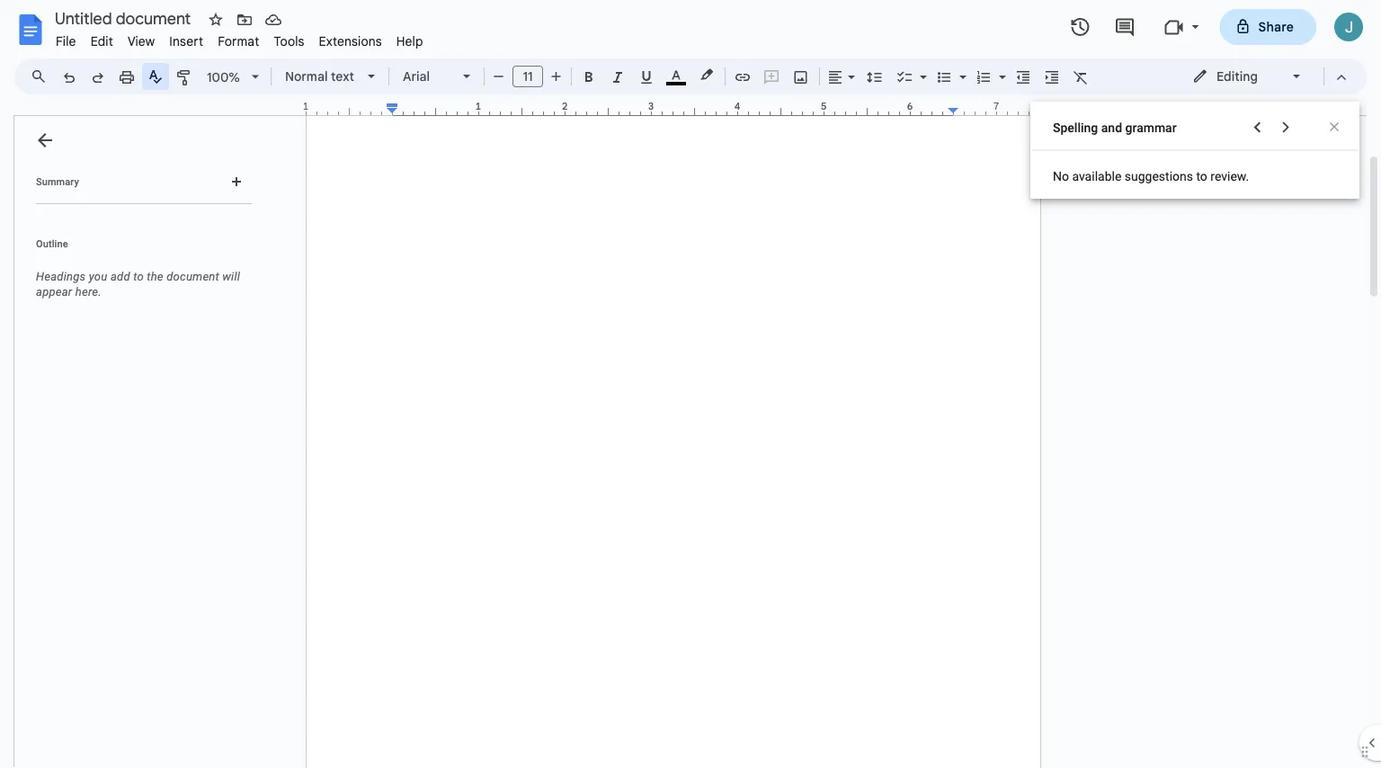 Task type: vqa. For each thing, say whether or not it's contained in the screenshot.
Share button
yes



Task type: describe. For each thing, give the bounding box(es) containing it.
insert image image
[[791, 64, 812, 89]]

menu bar banner
[[0, 0, 1382, 768]]

help menu item
[[389, 31, 431, 52]]

will
[[222, 270, 240, 283]]

application containing share
[[0, 0, 1382, 768]]

to for suggestions
[[1197, 169, 1208, 183]]

grammar
[[1126, 121, 1177, 135]]

Zoom text field
[[202, 65, 246, 90]]

help
[[396, 33, 423, 49]]

highlight color image
[[697, 64, 717, 85]]

outline heading
[[14, 237, 259, 262]]

edit menu item
[[83, 31, 120, 52]]

Font size field
[[513, 66, 550, 88]]

file menu item
[[49, 31, 83, 52]]

styles list. normal text selected. option
[[285, 64, 357, 89]]

Font size text field
[[514, 66, 542, 87]]

document
[[167, 270, 219, 283]]

appear
[[36, 285, 72, 299]]

edit
[[91, 33, 113, 49]]

share button
[[1220, 9, 1317, 45]]

Zoom field
[[200, 64, 267, 91]]

view menu item
[[120, 31, 162, 52]]

1
[[303, 100, 309, 112]]

text
[[331, 68, 354, 84]]

summary heading
[[36, 175, 79, 189]]

tools
[[274, 33, 305, 49]]

file
[[56, 33, 76, 49]]

and
[[1102, 121, 1123, 135]]

you
[[89, 270, 108, 283]]

Star checkbox
[[203, 7, 228, 32]]

tools menu item
[[267, 31, 312, 52]]

headings you add to the document will appear here.
[[36, 270, 240, 299]]

editing button
[[1180, 63, 1316, 90]]

line & paragraph spacing image
[[865, 64, 886, 89]]

Rename text field
[[49, 7, 201, 29]]

right margin image
[[949, 102, 1040, 115]]

share
[[1259, 19, 1294, 35]]

format menu item
[[211, 31, 267, 52]]

insert
[[169, 33, 203, 49]]

extensions
[[319, 33, 382, 49]]

extensions menu item
[[312, 31, 389, 52]]



Task type: locate. For each thing, give the bounding box(es) containing it.
0 vertical spatial to
[[1197, 169, 1208, 183]]

no
[[1053, 169, 1069, 183]]

to inside headings you add to the document will appear here.
[[133, 270, 144, 283]]

available
[[1073, 169, 1122, 183]]

mode and view toolbar
[[1179, 58, 1356, 94]]

spelling and grammar
[[1053, 121, 1177, 135]]

suggestions
[[1125, 169, 1194, 183]]

format
[[218, 33, 259, 49]]

application
[[0, 0, 1382, 768]]

to inside spelling and grammar check dialog
[[1197, 169, 1208, 183]]

arial option
[[403, 64, 452, 89]]

to left the review.
[[1197, 169, 1208, 183]]

0 horizontal spatial to
[[133, 270, 144, 283]]

no available suggestions to review.
[[1053, 169, 1250, 183]]

editing
[[1217, 68, 1258, 84]]

to left "the"
[[133, 270, 144, 283]]

to
[[1197, 169, 1208, 183], [133, 270, 144, 283]]

normal
[[285, 68, 328, 84]]

menu bar inside the menu bar banner
[[49, 23, 431, 53]]

main toolbar
[[53, 0, 1096, 698]]

text color image
[[667, 64, 686, 85]]

spelling and grammar check dialog
[[1031, 102, 1360, 199]]

the
[[147, 270, 164, 283]]

review.
[[1211, 169, 1250, 183]]

1 vertical spatial to
[[133, 270, 144, 283]]

here.
[[75, 285, 102, 299]]

to for add
[[133, 270, 144, 283]]

headings
[[36, 270, 86, 283]]

insert menu item
[[162, 31, 211, 52]]

outline
[[36, 238, 68, 249]]

menu bar containing file
[[49, 23, 431, 53]]

Menus field
[[22, 64, 62, 89]]

checklist menu image
[[916, 65, 927, 71]]

view
[[128, 33, 155, 49]]

normal text
[[285, 68, 354, 84]]

1 horizontal spatial to
[[1197, 169, 1208, 183]]

left margin image
[[307, 102, 398, 115]]

menu bar
[[49, 23, 431, 53]]

spelling
[[1053, 121, 1099, 135]]

add
[[111, 270, 130, 283]]

arial
[[403, 68, 430, 84]]

summary
[[36, 176, 79, 187]]

document outline element
[[14, 116, 259, 768]]



